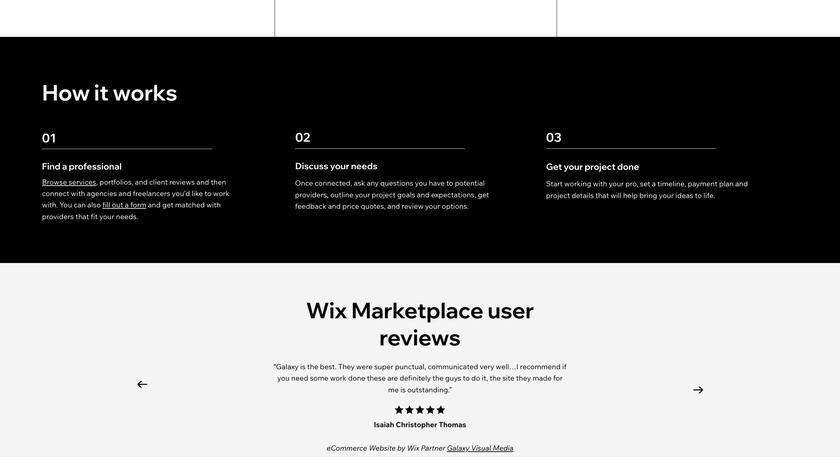 Task type: locate. For each thing, give the bounding box(es) containing it.
you left have
[[415, 179, 427, 188]]

bring
[[640, 191, 657, 200]]

0 horizontal spatial project
[[372, 190, 396, 199]]

with down the then
[[206, 200, 221, 209]]

to left life.
[[695, 191, 702, 200]]

2 vertical spatial with
[[206, 200, 221, 209]]

find
[[42, 161, 60, 172]]

,
[[96, 177, 98, 186]]

do
[[471, 374, 480, 383]]

life.
[[704, 191, 715, 200]]

2 horizontal spatial with
[[593, 179, 607, 188]]

a right find
[[62, 161, 67, 172]]

done up pro,
[[617, 161, 639, 172]]

0 horizontal spatial reviews
[[169, 177, 195, 186]]

ask
[[354, 179, 365, 188]]

pro,
[[626, 179, 639, 188]]

2 vertical spatial a
[[125, 200, 129, 209]]

with up can
[[71, 189, 85, 198]]

that inside "and get matched with providers that fit your needs."
[[75, 212, 89, 221]]

galaxy
[[447, 444, 470, 453]]

fit
[[91, 212, 98, 221]]

1 horizontal spatial work
[[330, 374, 347, 383]]

get down the you'd
[[162, 200, 173, 209]]

to inside ", portfolios, and client reviews and then connect with agencies and freelancers you'd like to work with. you can also"
[[205, 189, 211, 198]]

your down timeline,
[[659, 191, 674, 200]]

your down ask
[[355, 190, 370, 199]]

0 vertical spatial done
[[617, 161, 639, 172]]

the up some
[[307, 362, 318, 371]]

discuss your needs
[[295, 161, 378, 172]]

providers
[[42, 212, 74, 221]]

1 vertical spatial reviews
[[379, 324, 461, 351]]

1 horizontal spatial project
[[546, 191, 570, 200]]

2 horizontal spatial a
[[652, 179, 656, 188]]

1 vertical spatial work
[[330, 374, 347, 383]]

freelancers
[[133, 189, 170, 198]]

0 horizontal spatial you
[[277, 374, 290, 383]]

you down "galaxy
[[277, 374, 290, 383]]

needs.
[[116, 212, 138, 221]]

1 vertical spatial get
[[162, 200, 173, 209]]

1 horizontal spatial that
[[596, 191, 609, 200]]

reviews inside wix marketplace user reviews
[[379, 324, 461, 351]]

0 horizontal spatial wix
[[306, 297, 347, 324]]

and down freelancers
[[148, 200, 161, 209]]

with inside "and get matched with providers that fit your needs."
[[206, 200, 221, 209]]

fill out a form
[[102, 200, 146, 209]]

1 vertical spatial you
[[277, 374, 290, 383]]

0 vertical spatial you
[[415, 179, 427, 188]]

your up working
[[564, 161, 583, 172]]

"galaxy is the best. they were super punctual, communicated very well…i recommend if you need some work done these are definitely the guys to do it, the site they made for me is outstanding."
[[274, 362, 567, 394]]

that left will
[[596, 191, 609, 200]]

also
[[87, 200, 101, 209]]

isaiah
[[374, 420, 394, 429]]

they
[[338, 362, 355, 371]]

start working with your pro, set a timeline, payment plan and project details that will help bring your ideas to life.
[[546, 179, 748, 200]]

1 vertical spatial wix
[[407, 444, 419, 453]]

0 vertical spatial a
[[62, 161, 67, 172]]

need
[[291, 374, 308, 383]]

communicated
[[428, 362, 478, 371]]

0 horizontal spatial work
[[213, 189, 230, 198]]

0 vertical spatial work
[[213, 189, 230, 198]]

0 vertical spatial that
[[596, 191, 609, 200]]

1 horizontal spatial reviews
[[379, 324, 461, 351]]

0 horizontal spatial with
[[71, 189, 85, 198]]

project up working
[[585, 161, 616, 172]]

0 vertical spatial is
[[300, 362, 306, 371]]

wix
[[306, 297, 347, 324], [407, 444, 419, 453]]

and get matched with providers that fit your needs.
[[42, 200, 221, 221]]

to right "like"
[[205, 189, 211, 198]]

outline
[[330, 190, 353, 199]]

1 horizontal spatial done
[[617, 161, 639, 172]]

these
[[367, 374, 386, 383]]

0 vertical spatial get
[[478, 190, 489, 199]]

if
[[562, 362, 567, 371]]

"galaxy
[[274, 362, 299, 371]]

a right the set
[[652, 179, 656, 188]]

for
[[553, 374, 563, 383]]

0 horizontal spatial →
[[136, 378, 149, 396]]

1 horizontal spatial with
[[206, 200, 221, 209]]

that down can
[[75, 212, 89, 221]]

once
[[295, 179, 313, 188]]

with
[[593, 179, 607, 188], [71, 189, 85, 198], [206, 200, 221, 209]]

1 horizontal spatial get
[[478, 190, 489, 199]]

like
[[192, 189, 203, 198]]

get down potential at right top
[[478, 190, 489, 199]]

well…i
[[496, 362, 518, 371]]

0 vertical spatial wix
[[306, 297, 347, 324]]

how
[[42, 79, 90, 106]]

quotes,
[[361, 202, 386, 211]]

ecommerce website by wix partner galaxy visual media
[[327, 444, 513, 453]]

1 horizontal spatial you
[[415, 179, 427, 188]]

client
[[149, 177, 168, 186]]

your up connected,
[[330, 161, 349, 172]]

1 vertical spatial a
[[652, 179, 656, 188]]

the
[[307, 362, 318, 371], [433, 374, 444, 383], [490, 374, 501, 383]]

get
[[546, 161, 562, 172]]

agencies
[[87, 189, 117, 198]]

and up review
[[417, 190, 430, 199]]

that inside start working with your pro, set a timeline, payment plan and project details that will help bring your ideas to life.
[[596, 191, 609, 200]]

work
[[213, 189, 230, 198], [330, 374, 347, 383]]

to left do
[[463, 374, 470, 383]]

is up need
[[300, 362, 306, 371]]

reviews
[[169, 177, 195, 186], [379, 324, 461, 351]]

and down the goals at left top
[[387, 202, 400, 211]]

are
[[387, 374, 398, 383]]

you'd
[[172, 189, 190, 198]]

website
[[369, 444, 396, 453]]

and
[[135, 177, 148, 186], [196, 177, 209, 186], [735, 179, 748, 188], [119, 189, 131, 198], [417, 190, 430, 199], [148, 200, 161, 209], [328, 202, 341, 211], [387, 202, 400, 211]]

review
[[402, 202, 424, 211]]

and right plan
[[735, 179, 748, 188]]

a right out on the top left
[[125, 200, 129, 209]]

03
[[546, 130, 562, 145]]

0 horizontal spatial done
[[348, 374, 365, 383]]

details
[[572, 191, 594, 200]]

0 horizontal spatial the
[[307, 362, 318, 371]]

connect
[[42, 189, 69, 198]]

feedback
[[295, 202, 326, 211]]

site
[[502, 374, 515, 383]]

definitely
[[400, 374, 431, 383]]

0 horizontal spatial that
[[75, 212, 89, 221]]

project up quotes,
[[372, 190, 396, 199]]

project inside once connected, ask any questions you have to potential providers, outline your project goals and expectations, get feedback and price quotes, and review your options.
[[372, 190, 396, 199]]

1 horizontal spatial is
[[400, 385, 406, 394]]

0 horizontal spatial get
[[162, 200, 173, 209]]

1 horizontal spatial a
[[125, 200, 129, 209]]

made
[[533, 374, 552, 383]]

the right it,
[[490, 374, 501, 383]]

discuss
[[295, 161, 328, 172]]

the up outstanding."
[[433, 374, 444, 383]]

help
[[623, 191, 638, 200]]

to up expectations,
[[446, 179, 453, 188]]

with down get your project done
[[593, 179, 607, 188]]

1 vertical spatial with
[[71, 189, 85, 198]]

partner
[[421, 444, 445, 453]]

with inside ", portfolios, and client reviews and then connect with agencies and freelancers you'd like to work with. you can also"
[[71, 189, 85, 198]]

1 vertical spatial is
[[400, 385, 406, 394]]

→
[[136, 378, 149, 396], [692, 380, 705, 397]]

0 vertical spatial with
[[593, 179, 607, 188]]

reviews up 'punctual,'
[[379, 324, 461, 351]]

and inside "and get matched with providers that fit your needs."
[[148, 200, 161, 209]]

is right me
[[400, 385, 406, 394]]

work down they
[[330, 374, 347, 383]]

1 vertical spatial done
[[348, 374, 365, 383]]

reviews up the you'd
[[169, 177, 195, 186]]

project down start
[[546, 191, 570, 200]]

to
[[446, 179, 453, 188], [205, 189, 211, 198], [695, 191, 702, 200], [463, 374, 470, 383]]

work down the then
[[213, 189, 230, 198]]

your down fill
[[99, 212, 114, 221]]

how it works
[[42, 79, 177, 106]]

1 vertical spatial that
[[75, 212, 89, 221]]

your up will
[[609, 179, 624, 188]]

done down 'were'
[[348, 374, 365, 383]]

0 vertical spatial reviews
[[169, 177, 195, 186]]

matched
[[175, 200, 205, 209]]

get your project done
[[546, 161, 639, 172]]

can
[[74, 200, 86, 209]]



Task type: describe. For each thing, give the bounding box(es) containing it.
0 horizontal spatial is
[[300, 362, 306, 371]]

plan
[[719, 179, 734, 188]]

it
[[94, 79, 109, 106]]

and inside start working with your pro, set a timeline, payment plan and project details that will help bring your ideas to life.
[[735, 179, 748, 188]]

services
[[69, 177, 96, 186]]

out
[[112, 200, 123, 209]]

portfolios,
[[99, 177, 133, 186]]

browse services link
[[42, 177, 96, 186]]

to inside start working with your pro, set a timeline, payment plan and project details that will help bring your ideas to life.
[[695, 191, 702, 200]]

isaiah christopher thomas
[[374, 420, 466, 429]]

and up the fill out a form link
[[119, 189, 131, 198]]

have
[[429, 179, 445, 188]]

you inside once connected, ask any questions you have to potential providers, outline your project goals and expectations, get feedback and price quotes, and review your options.
[[415, 179, 427, 188]]

and up freelancers
[[135, 177, 148, 186]]

professional
[[69, 161, 122, 172]]

it,
[[482, 374, 488, 383]]

timeline,
[[658, 179, 686, 188]]

providers,
[[295, 190, 329, 199]]

wix inside wix marketplace user reviews
[[306, 297, 347, 324]]

work inside "galaxy is the best. they were super punctual, communicated very well…i recommend if you need some work done these are definitely the guys to do it, the site they made for me is outstanding."
[[330, 374, 347, 383]]

work inside ", portfolios, and client reviews and then connect with agencies and freelancers you'd like to work with. you can also"
[[213, 189, 230, 198]]

potential
[[455, 179, 485, 188]]

ecommerce
[[327, 444, 367, 453]]

your inside "and get matched with providers that fit your needs."
[[99, 212, 114, 221]]

galaxy visual media link
[[447, 444, 513, 453]]

your right review
[[425, 202, 440, 211]]

options.
[[442, 202, 469, 211]]

some
[[310, 374, 328, 383]]

fill
[[102, 200, 110, 209]]

fill out a form link
[[102, 200, 146, 209]]

1 horizontal spatial →
[[692, 380, 705, 397]]

get inside "and get matched with providers that fit your needs."
[[162, 200, 173, 209]]

working
[[564, 179, 591, 188]]

marketplace
[[351, 297, 484, 324]]

price
[[342, 202, 359, 211]]

, portfolios, and client reviews and then connect with agencies and freelancers you'd like to work with. you can also
[[42, 177, 230, 209]]

1 horizontal spatial wix
[[407, 444, 419, 453]]

best.
[[320, 362, 337, 371]]

once connected, ask any questions you have to potential providers, outline your project goals and expectations, get feedback and price quotes, and review your options.
[[295, 179, 489, 211]]

browse services
[[42, 177, 96, 186]]

2 horizontal spatial project
[[585, 161, 616, 172]]

then
[[211, 177, 226, 186]]

you
[[60, 200, 72, 209]]

ideas
[[676, 191, 693, 200]]

02
[[295, 129, 311, 145]]

christopher
[[396, 420, 437, 429]]

a inside start working with your pro, set a timeline, payment plan and project details that will help bring your ideas to life.
[[652, 179, 656, 188]]

user
[[488, 297, 534, 324]]

payment
[[688, 179, 718, 188]]

connected,
[[315, 179, 352, 188]]

goals
[[397, 190, 415, 199]]

get inside once connected, ask any questions you have to potential providers, outline your project goals and expectations, get feedback and price quotes, and review your options.
[[478, 190, 489, 199]]

expectations,
[[431, 190, 476, 199]]

were
[[356, 362, 373, 371]]

by
[[397, 444, 405, 453]]

project inside start working with your pro, set a timeline, payment plan and project details that will help bring your ideas to life.
[[546, 191, 570, 200]]

start
[[546, 179, 563, 188]]

recommend
[[520, 362, 561, 371]]

01
[[42, 130, 56, 146]]

reviews inside ", portfolios, and client reviews and then connect with agencies and freelancers you'd like to work with. you can also"
[[169, 177, 195, 186]]

1 horizontal spatial the
[[433, 374, 444, 383]]

super
[[374, 362, 393, 371]]

with.
[[42, 200, 58, 209]]

set
[[640, 179, 650, 188]]

and up "like"
[[196, 177, 209, 186]]

any
[[367, 179, 379, 188]]

browse
[[42, 177, 67, 186]]

0 horizontal spatial a
[[62, 161, 67, 172]]

to inside "galaxy is the best. they were super punctual, communicated very well…i recommend if you need some work done these are definitely the guys to do it, the site they made for me is outstanding."
[[463, 374, 470, 383]]

2 horizontal spatial the
[[490, 374, 501, 383]]

they
[[516, 374, 531, 383]]

needs
[[351, 161, 378, 172]]

guys
[[445, 374, 461, 383]]

visual
[[471, 444, 491, 453]]

works
[[113, 79, 177, 106]]

thomas
[[439, 420, 466, 429]]

questions
[[380, 179, 413, 188]]

done inside "galaxy is the best. they were super punctual, communicated very well…i recommend if you need some work done these are definitely the guys to do it, the site they made for me is outstanding."
[[348, 374, 365, 383]]

to inside once connected, ask any questions you have to potential providers, outline your project goals and expectations, get feedback and price quotes, and review your options.
[[446, 179, 453, 188]]

me
[[388, 385, 399, 394]]

and down outline
[[328, 202, 341, 211]]

wix marketplace user reviews
[[306, 297, 534, 351]]

will
[[611, 191, 622, 200]]

with inside start working with your pro, set a timeline, payment plan and project details that will help bring your ideas to life.
[[593, 179, 607, 188]]

you inside "galaxy is the best. they were super punctual, communicated very well…i recommend if you need some work done these are definitely the guys to do it, the site they made for me is outstanding."
[[277, 374, 290, 383]]

media
[[493, 444, 513, 453]]

form
[[130, 200, 146, 209]]

outstanding."
[[407, 385, 452, 394]]



Task type: vqa. For each thing, say whether or not it's contained in the screenshot.
the one
no



